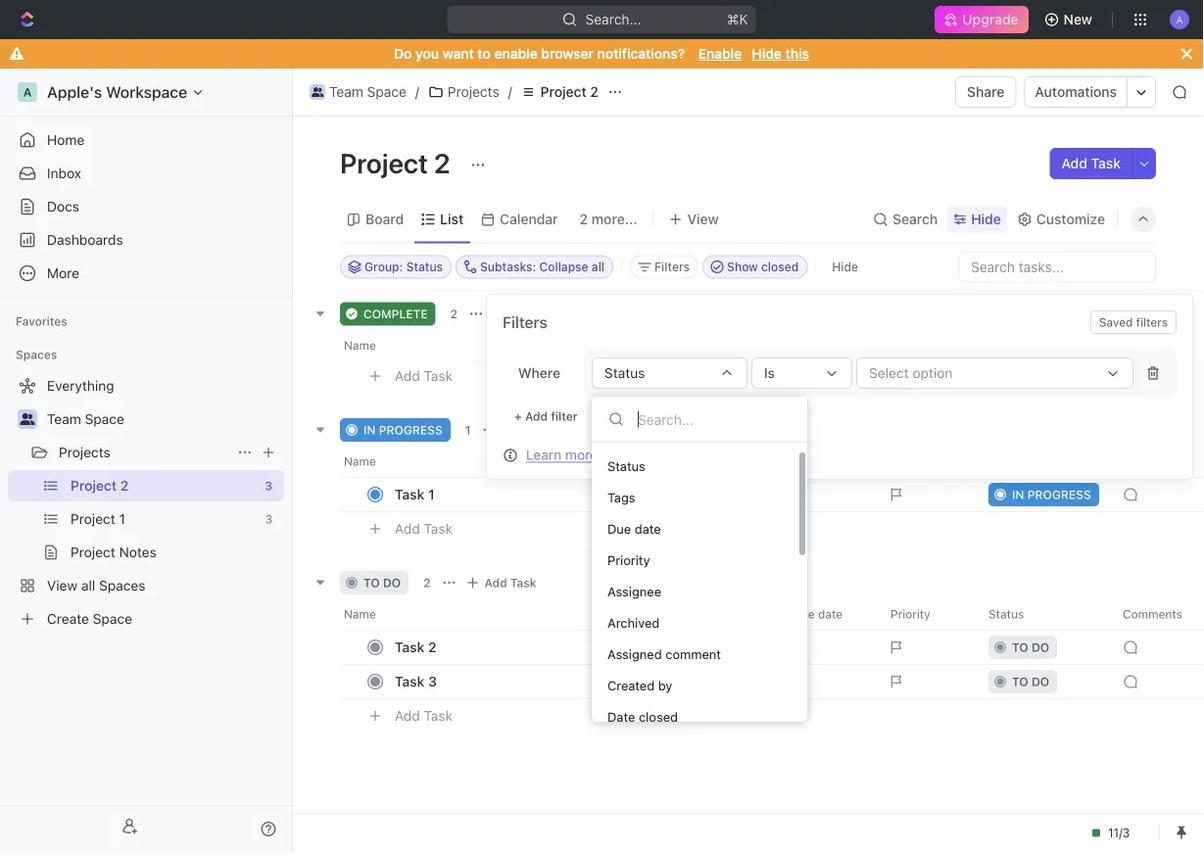 Task type: vqa. For each thing, say whether or not it's contained in the screenshot.
1st 9
no



Task type: describe. For each thing, give the bounding box(es) containing it.
1 horizontal spatial team space link
[[305, 80, 411, 104]]

archived
[[608, 616, 660, 631]]

date
[[608, 710, 635, 725]]

1 vertical spatial status
[[608, 459, 646, 474]]

1 / from the left
[[415, 84, 419, 100]]

team inside tree
[[47, 411, 81, 427]]

2 up 'attend meeting' at left top
[[450, 307, 458, 321]]

attend meeting link
[[390, 328, 679, 356]]

task down 'attend meeting' at left top
[[424, 368, 453, 384]]

you
[[416, 46, 439, 62]]

calendar link
[[496, 206, 558, 233]]

customize button
[[1011, 206, 1111, 233]]

do you want to enable browser notifications? enable hide this
[[394, 46, 809, 62]]

team space inside tree
[[47, 411, 124, 427]]

automations button
[[1025, 77, 1127, 107]]

enable
[[698, 46, 742, 62]]

where
[[518, 365, 561, 381]]

space inside tree
[[85, 411, 124, 427]]

in
[[364, 423, 376, 437]]

search button
[[867, 206, 944, 233]]

list
[[440, 211, 464, 227]]

1 horizontal spatial projects
[[448, 84, 499, 100]]

in progress
[[364, 423, 443, 437]]

learn more about filters
[[526, 447, 677, 463]]

tags
[[608, 490, 635, 505]]

task 3
[[395, 674, 437, 690]]

0 vertical spatial team
[[329, 84, 363, 100]]

add task up "task 2" link
[[485, 576, 536, 590]]

status inside dropdown button
[[605, 365, 645, 381]]

priority
[[608, 553, 650, 568]]

task inside 'link'
[[395, 487, 425, 503]]

home
[[47, 132, 85, 148]]

user group image inside team space link
[[311, 87, 324, 97]]

task up attend meeting link
[[537, 307, 563, 321]]

projects inside tree
[[59, 444, 111, 461]]

automations
[[1035, 84, 1117, 100]]

favorites
[[16, 315, 67, 328]]

docs link
[[8, 191, 284, 222]]

2 up 3
[[428, 639, 437, 656]]

11/3
[[395, 299, 421, 316]]

meeting
[[442, 334, 495, 350]]

2 / from the left
[[508, 84, 512, 100]]

1 horizontal spatial team space
[[329, 84, 407, 100]]

add task up attend meeting link
[[512, 307, 563, 321]]

1 inside 'link'
[[428, 487, 435, 503]]

projects link inside tree
[[59, 437, 229, 468]]

comment
[[666, 647, 721, 662]]

add task button up learn
[[501, 418, 584, 442]]

project 2 link
[[516, 80, 604, 104]]

favorites button
[[8, 310, 75, 333]]

task down 3
[[424, 708, 453, 724]]

0 horizontal spatial to
[[364, 576, 380, 590]]

add task button down attend
[[386, 365, 461, 388]]

add task button down task 3
[[386, 705, 461, 728]]

hide inside dropdown button
[[971, 211, 1001, 227]]

by
[[658, 679, 673, 693]]

list link
[[436, 206, 464, 233]]

customize
[[1037, 211, 1105, 227]]

search
[[893, 211, 938, 227]]

add task up customize
[[1062, 155, 1121, 171]]

2 inside "link"
[[590, 84, 599, 100]]

add task down task 3
[[395, 708, 453, 724]]

search...
[[586, 11, 641, 27]]

0 horizontal spatial project 2
[[340, 146, 456, 179]]

new
[[1064, 11, 1093, 27]]

dashboards link
[[8, 224, 284, 256]]

+ add filter
[[514, 410, 578, 423]]

inbox
[[47, 165, 81, 181]]

filters
[[655, 260, 690, 274]]

about
[[601, 447, 638, 463]]

task up customize
[[1091, 155, 1121, 171]]

filter
[[551, 410, 578, 423]]

task down task 1
[[424, 521, 453, 537]]

created by
[[608, 679, 673, 693]]

enable
[[494, 46, 538, 62]]

board
[[366, 211, 404, 227]]

⌘k
[[727, 11, 748, 27]]

3
[[428, 674, 437, 690]]

learn
[[526, 447, 562, 463]]

add task up learn
[[525, 423, 577, 437]]

filters button
[[630, 255, 699, 279]]

hide button
[[948, 206, 1007, 233]]

add task button up "task 2" link
[[461, 571, 544, 595]]



Task type: locate. For each thing, give the bounding box(es) containing it.
task down progress
[[395, 487, 425, 503]]

task up "task 2" link
[[510, 576, 536, 590]]

1 horizontal spatial user group image
[[311, 87, 324, 97]]

2 down do you want to enable browser notifications? enable hide this
[[590, 84, 599, 100]]

1 vertical spatial project 2
[[340, 146, 456, 179]]

/ down you
[[415, 84, 419, 100]]

project 2 up board
[[340, 146, 456, 179]]

do
[[394, 46, 412, 62]]

0 horizontal spatial /
[[415, 84, 419, 100]]

1 horizontal spatial hide
[[832, 260, 858, 274]]

task 2 link
[[390, 634, 679, 662]]

project 2 down the browser
[[541, 84, 599, 100]]

to
[[478, 46, 491, 62], [364, 576, 380, 590]]

add task button up customize
[[1050, 148, 1133, 179]]

status button
[[592, 358, 748, 389]]

share
[[967, 84, 1005, 100]]

user group image inside tree
[[20, 414, 35, 425]]

attend meeting
[[395, 334, 495, 350]]

upgrade link
[[935, 6, 1029, 33]]

0 vertical spatial team space
[[329, 84, 407, 100]]

1 vertical spatial hide
[[971, 211, 1001, 227]]

to right want
[[478, 46, 491, 62]]

board link
[[362, 206, 404, 233]]

team space link inside tree
[[47, 404, 280, 435]]

upgrade
[[963, 11, 1019, 27]]

1 horizontal spatial /
[[508, 84, 512, 100]]

more
[[565, 447, 598, 463]]

saved
[[1099, 316, 1133, 329]]

1 vertical spatial space
[[85, 411, 124, 427]]

1 vertical spatial projects link
[[59, 437, 229, 468]]

tree
[[8, 370, 284, 635]]

1 vertical spatial team
[[47, 411, 81, 427]]

status up the about
[[605, 365, 645, 381]]

team space
[[329, 84, 407, 100], [47, 411, 124, 427]]

1 horizontal spatial project 2
[[541, 84, 599, 100]]

assigned comment
[[608, 647, 721, 662]]

project down the browser
[[541, 84, 587, 100]]

0 horizontal spatial hide
[[752, 46, 782, 62]]

do
[[383, 576, 401, 590]]

team space down do
[[329, 84, 407, 100]]

task 3 link
[[390, 668, 679, 696]]

0 horizontal spatial user group image
[[20, 414, 35, 425]]

due date
[[608, 522, 661, 537]]

task 1 link
[[390, 481, 679, 509]]

projects link
[[423, 80, 504, 104], [59, 437, 229, 468]]

0 horizontal spatial projects link
[[59, 437, 229, 468]]

1 vertical spatial user group image
[[20, 414, 35, 425]]

filters
[[1136, 316, 1168, 329], [641, 447, 677, 463]]

11/3 link
[[390, 293, 679, 322]]

0 horizontal spatial space
[[85, 411, 124, 427]]

project up board
[[340, 146, 428, 179]]

/
[[415, 84, 419, 100], [508, 84, 512, 100]]

to left do
[[364, 576, 380, 590]]

docs
[[47, 198, 79, 215]]

1 vertical spatial project
[[340, 146, 428, 179]]

2 up list link
[[434, 146, 451, 179]]

task up task 3
[[395, 639, 425, 656]]

want
[[443, 46, 474, 62]]

0 horizontal spatial team space
[[47, 411, 124, 427]]

0 vertical spatial project 2
[[541, 84, 599, 100]]

date
[[635, 522, 661, 537]]

add task down task 1
[[395, 521, 453, 537]]

task up "more" in the bottom left of the page
[[551, 423, 577, 437]]

status up tags at the right bottom of the page
[[608, 459, 646, 474]]

share button
[[956, 76, 1017, 108]]

tree containing team space
[[8, 370, 284, 635]]

user group image
[[311, 87, 324, 97], [20, 414, 35, 425]]

home link
[[8, 124, 284, 156]]

tree inside sidebar navigation
[[8, 370, 284, 635]]

add task button
[[1050, 148, 1133, 179], [488, 302, 571, 326], [386, 365, 461, 388], [501, 418, 584, 442], [386, 517, 461, 541], [461, 571, 544, 595], [386, 705, 461, 728]]

0 vertical spatial projects
[[448, 84, 499, 100]]

1 horizontal spatial project
[[541, 84, 587, 100]]

status
[[605, 365, 645, 381], [608, 459, 646, 474]]

project inside "link"
[[541, 84, 587, 100]]

1 vertical spatial filters
[[641, 447, 677, 463]]

1
[[465, 423, 471, 437], [428, 487, 435, 503]]

1 vertical spatial team space link
[[47, 404, 280, 435]]

Search... text field
[[638, 405, 791, 434]]

complete
[[364, 307, 428, 321]]

Search tasks... text field
[[959, 252, 1155, 282]]

team space link
[[305, 80, 411, 104], [47, 404, 280, 435]]

1 vertical spatial team space
[[47, 411, 124, 427]]

0 horizontal spatial 1
[[428, 487, 435, 503]]

add task button down task 1
[[386, 517, 461, 541]]

1 horizontal spatial filters
[[1136, 316, 1168, 329]]

browser
[[541, 46, 594, 62]]

2 vertical spatial hide
[[832, 260, 858, 274]]

hide
[[752, 46, 782, 62], [971, 211, 1001, 227], [832, 260, 858, 274]]

filters right the about
[[641, 447, 677, 463]]

notifications?
[[597, 46, 685, 62]]

0 vertical spatial user group image
[[311, 87, 324, 97]]

0 vertical spatial hide
[[752, 46, 782, 62]]

new button
[[1036, 4, 1104, 35]]

assignee
[[608, 585, 662, 599]]

+
[[514, 410, 522, 423]]

progress
[[379, 423, 443, 437]]

add task down attend
[[395, 368, 453, 384]]

0 vertical spatial to
[[478, 46, 491, 62]]

task
[[1091, 155, 1121, 171], [537, 307, 563, 321], [424, 368, 453, 384], [551, 423, 577, 437], [395, 487, 425, 503], [424, 521, 453, 537], [510, 576, 536, 590], [395, 639, 425, 656], [395, 674, 425, 690], [424, 708, 453, 724]]

0 vertical spatial filters
[[1136, 316, 1168, 329]]

projects
[[448, 84, 499, 100], [59, 444, 111, 461]]

0 horizontal spatial projects
[[59, 444, 111, 461]]

this
[[785, 46, 809, 62]]

1 horizontal spatial 1
[[465, 423, 471, 437]]

created
[[608, 679, 655, 693]]

2
[[590, 84, 599, 100], [434, 146, 451, 179], [450, 307, 458, 321], [423, 576, 431, 590], [428, 639, 437, 656]]

1 vertical spatial projects
[[59, 444, 111, 461]]

1 vertical spatial 1
[[428, 487, 435, 503]]

0 vertical spatial space
[[367, 84, 407, 100]]

0 horizontal spatial team space link
[[47, 404, 280, 435]]

0 vertical spatial projects link
[[423, 80, 504, 104]]

2 horizontal spatial hide
[[971, 211, 1001, 227]]

0 horizontal spatial project
[[340, 146, 428, 179]]

1 down progress
[[428, 487, 435, 503]]

inbox link
[[8, 158, 284, 189]]

add
[[1062, 155, 1088, 171], [512, 307, 534, 321], [395, 368, 420, 384], [525, 410, 548, 423], [525, 423, 547, 437], [395, 521, 420, 537], [485, 576, 507, 590], [395, 708, 420, 724]]

project
[[541, 84, 587, 100], [340, 146, 428, 179]]

add task
[[1062, 155, 1121, 171], [512, 307, 563, 321], [395, 368, 453, 384], [525, 423, 577, 437], [395, 521, 453, 537], [485, 576, 536, 590], [395, 708, 453, 724]]

1 left +
[[465, 423, 471, 437]]

team space down spaces
[[47, 411, 124, 427]]

0 horizontal spatial team
[[47, 411, 81, 427]]

date closed
[[608, 710, 678, 725]]

1 vertical spatial to
[[364, 576, 380, 590]]

1 horizontal spatial projects link
[[423, 80, 504, 104]]

calendar
[[500, 211, 558, 227]]

saved filters
[[1099, 316, 1168, 329]]

closed
[[639, 710, 678, 725]]

task 1
[[395, 487, 435, 503]]

project 2 inside "link"
[[541, 84, 599, 100]]

space
[[367, 84, 407, 100], [85, 411, 124, 427]]

1 horizontal spatial team
[[329, 84, 363, 100]]

hide inside button
[[832, 260, 858, 274]]

to do
[[364, 576, 401, 590]]

filters right the saved at the top
[[1136, 316, 1168, 329]]

2 right do
[[423, 576, 431, 590]]

assigned
[[608, 647, 662, 662]]

task left 3
[[395, 674, 425, 690]]

dashboards
[[47, 232, 123, 248]]

hide button
[[824, 255, 866, 279]]

0 vertical spatial team space link
[[305, 80, 411, 104]]

0 vertical spatial status
[[605, 365, 645, 381]]

0 vertical spatial project
[[541, 84, 587, 100]]

due
[[608, 522, 631, 537]]

0 horizontal spatial filters
[[641, 447, 677, 463]]

sidebar navigation
[[0, 69, 293, 853]]

1 horizontal spatial to
[[478, 46, 491, 62]]

learn more about filters link
[[526, 447, 677, 463]]

1 horizontal spatial space
[[367, 84, 407, 100]]

add task button up attend meeting link
[[488, 302, 571, 326]]

/ down the enable
[[508, 84, 512, 100]]

task 2
[[395, 639, 437, 656]]

spaces
[[16, 348, 57, 362]]

attend
[[395, 334, 438, 350]]

0 vertical spatial 1
[[465, 423, 471, 437]]



